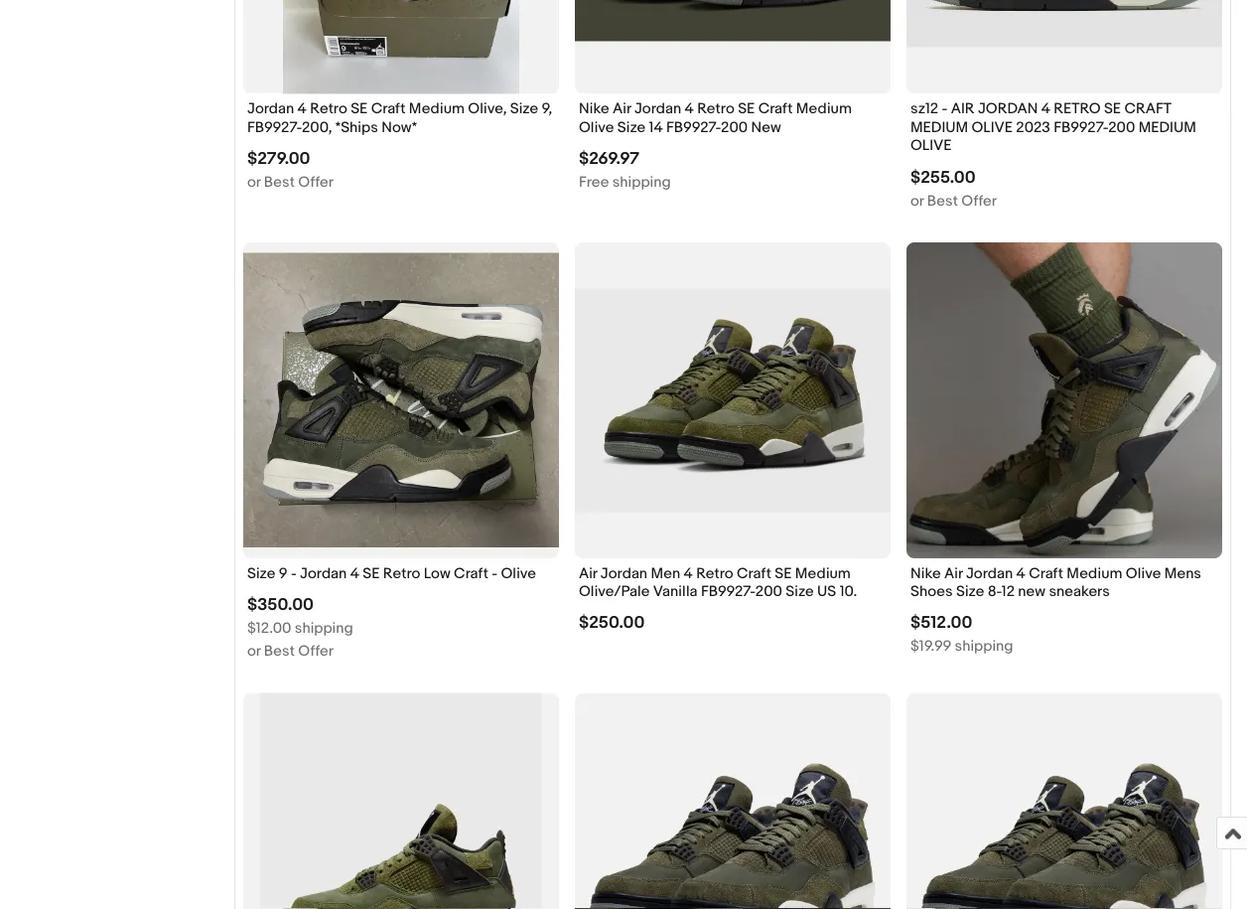Task type: locate. For each thing, give the bounding box(es) containing it.
$350.00
[[247, 595, 314, 616]]

$255.00
[[911, 167, 976, 188]]

olive up the $269.97
[[579, 119, 614, 137]]

0 horizontal spatial medium
[[911, 119, 969, 137]]

olive right low
[[501, 565, 536, 583]]

shipping for $512.00
[[955, 638, 1014, 656]]

craft inside the jordan 4 retro se craft medium olive, size 9, fb9927-200, *ships now*
[[371, 101, 406, 118]]

$19.99
[[911, 638, 952, 656]]

craft inside nike air jordan 4 retro se craft medium olive size 14 fb9927-200 new
[[759, 101, 793, 118]]

0 horizontal spatial 200
[[721, 119, 748, 137]]

0 horizontal spatial air
[[579, 565, 598, 583]]

best inside $350.00 $12.00 shipping or best offer
[[264, 643, 295, 661]]

0 horizontal spatial shipping
[[295, 620, 353, 638]]

nike air jordan 4 retro se craft medium olive size 14 fb9927-200 new image
[[575, 0, 891, 42]]

shipping down $512.00
[[955, 638, 1014, 656]]

offer inside $279.00 or best offer
[[298, 174, 334, 192]]

or inside $255.00 or best offer
[[911, 192, 924, 210]]

se
[[351, 101, 368, 118], [738, 101, 755, 118], [1105, 101, 1122, 118], [363, 565, 380, 583], [775, 565, 792, 583]]

-
[[942, 101, 948, 118], [291, 565, 297, 583], [492, 565, 498, 583]]

shipping for $350.00
[[295, 620, 353, 638]]

retro down 'nike air jordan 4 retro se craft medium olive size 14 fb9927-200 new' image
[[698, 101, 735, 118]]

size left 8-
[[957, 583, 985, 601]]

fb9927-
[[247, 119, 302, 137], [667, 119, 721, 137], [1054, 119, 1109, 137], [701, 583, 756, 601]]

offer down $350.00
[[298, 643, 334, 661]]

medium inside nike air jordan 4 craft medium olive mens shoes size 8-12 new sneakers
[[1067, 565, 1123, 583]]

retro
[[310, 101, 348, 118], [698, 101, 735, 118], [383, 565, 421, 583], [697, 565, 734, 583]]

sz12 - air jordan 4 retro se craft medium olive 2023 fb9927-200 medium olive link
[[911, 101, 1219, 160]]

shipping down $350.00
[[295, 620, 353, 638]]

4
[[298, 101, 307, 118], [685, 101, 694, 118], [1042, 101, 1051, 118], [350, 565, 360, 583], [684, 565, 693, 583], [1017, 565, 1026, 583]]

2 medium from the left
[[1139, 119, 1197, 137]]

olive,
[[468, 101, 507, 118]]

best for $279.00
[[264, 174, 295, 192]]

craft
[[371, 101, 406, 118], [759, 101, 793, 118], [454, 565, 489, 583], [737, 565, 772, 583], [1029, 565, 1064, 583]]

size left 9,
[[510, 101, 539, 118]]

$512.00
[[911, 613, 973, 634]]

9
[[279, 565, 288, 583]]

retro up 200,
[[310, 101, 348, 118]]

air inside air jordan men 4 retro craft se medium olive/pale vanilla fb9927-200 size us 10.
[[579, 565, 598, 583]]

vanilla
[[653, 583, 698, 601]]

$255.00 or best offer
[[911, 167, 997, 210]]

olive inside nike air jordan 4 retro se craft medium olive size 14 fb9927-200 new
[[579, 119, 614, 137]]

offer for $279.00
[[298, 174, 334, 192]]

or down $279.00
[[247, 174, 261, 192]]

200 inside sz12 - air jordan 4 retro se craft medium olive 2023 fb9927-200 medium olive
[[1109, 119, 1136, 137]]

0 vertical spatial shipping
[[613, 174, 671, 192]]

air up shoes
[[945, 565, 963, 583]]

jordan up $279.00
[[247, 101, 294, 118]]

size left 9
[[247, 565, 276, 583]]

craft
[[1125, 101, 1172, 118]]

size 9 - jordan 4 se retro low craft - olive
[[247, 565, 536, 583]]

1 horizontal spatial nike
[[911, 565, 942, 583]]

fb9927- down retro
[[1054, 119, 1109, 137]]

or
[[247, 174, 261, 192], [911, 192, 924, 210], [247, 643, 261, 661]]

offer inside $255.00 or best offer
[[962, 192, 997, 210]]

1 vertical spatial shipping
[[295, 620, 353, 638]]

craft inside nike air jordan 4 craft medium olive mens shoes size 8-12 new sneakers
[[1029, 565, 1064, 583]]

medium inside the jordan 4 retro se craft medium olive, size 9, fb9927-200, *ships now*
[[409, 101, 465, 118]]

jordan up olive/pale
[[601, 565, 648, 583]]

1 vertical spatial nike
[[911, 565, 942, 583]]

or down $12.00
[[247, 643, 261, 661]]

2 horizontal spatial 200
[[1109, 119, 1136, 137]]

nike up shoes
[[911, 565, 942, 583]]

air up olive/pale
[[579, 565, 598, 583]]

best inside $255.00 or best offer
[[928, 192, 959, 210]]

nike right 9,
[[579, 101, 610, 118]]

medium inside nike air jordan 4 retro se craft medium olive size 14 fb9927-200 new
[[797, 101, 852, 118]]

jordan
[[979, 101, 1039, 118]]

size inside air jordan men 4 retro craft se medium olive/pale vanilla fb9927-200 size us 10.
[[786, 583, 814, 601]]

shipping inside '$512.00 $19.99 shipping'
[[955, 638, 1014, 656]]

offer inside $350.00 $12.00 shipping or best offer
[[298, 643, 334, 661]]

offer down $255.00
[[962, 192, 997, 210]]

fb9927- right 14
[[667, 119, 721, 137]]

best down $279.00
[[264, 174, 295, 192]]

- left air
[[942, 101, 948, 118]]

air up the $269.97
[[613, 101, 631, 118]]

200 for $269.97
[[721, 119, 748, 137]]

fb9927- inside the jordan 4 retro se craft medium olive, size 9, fb9927-200, *ships now*
[[247, 119, 302, 137]]

$350.00 $12.00 shipping or best offer
[[247, 595, 353, 661]]

retro inside nike air jordan 4 retro se craft medium olive size 14 fb9927-200 new
[[698, 101, 735, 118]]

200 inside nike air jordan 4 retro se craft medium olive size 14 fb9927-200 new
[[721, 119, 748, 137]]

2 vertical spatial shipping
[[955, 638, 1014, 656]]

0 horizontal spatial nike
[[579, 101, 610, 118]]

nike
[[579, 101, 610, 118], [911, 565, 942, 583]]

1 horizontal spatial shipping
[[613, 174, 671, 192]]

1 horizontal spatial medium
[[1139, 119, 1197, 137]]

best
[[264, 174, 295, 192], [928, 192, 959, 210], [264, 643, 295, 661]]

or down $255.00
[[911, 192, 924, 210]]

200 down craft
[[1109, 119, 1136, 137]]

or for $255.00
[[911, 192, 924, 210]]

size left 14
[[618, 119, 646, 137]]

offer down $279.00
[[298, 174, 334, 192]]

- right 9
[[291, 565, 297, 583]]

200 left new
[[721, 119, 748, 137]]

air for $512.00
[[945, 565, 963, 583]]

4 inside sz12 - air jordan 4 retro se craft medium olive 2023 fb9927-200 medium olive
[[1042, 101, 1051, 118]]

olive down "jordan"
[[972, 119, 1013, 137]]

2 horizontal spatial -
[[942, 101, 948, 118]]

2 horizontal spatial shipping
[[955, 638, 1014, 656]]

medium
[[911, 119, 969, 137], [1139, 119, 1197, 137]]

medium inside air jordan men 4 retro craft se medium olive/pale vanilla fb9927-200 size us 10.
[[796, 565, 851, 583]]

1 horizontal spatial 200
[[756, 583, 783, 601]]

medium down sz12
[[911, 119, 969, 137]]

$512.00 $19.99 shipping
[[911, 613, 1014, 656]]

offer
[[298, 174, 334, 192], [962, 192, 997, 210], [298, 643, 334, 661]]

jordan
[[247, 101, 294, 118], [635, 101, 682, 118], [300, 565, 347, 583], [601, 565, 648, 583], [967, 565, 1014, 583]]

jordan up 8-
[[967, 565, 1014, 583]]

retro left low
[[383, 565, 421, 583]]

- right low
[[492, 565, 498, 583]]

200 left us
[[756, 583, 783, 601]]

retro up vanilla
[[697, 565, 734, 583]]

jordan 4 retro se craft medium olive, size 9, fb9927-200, *ships now* link
[[247, 101, 555, 142]]

jordan inside air jordan men 4 retro craft se medium olive/pale vanilla fb9927-200 size us 10.
[[601, 565, 648, 583]]

1 horizontal spatial olive
[[579, 119, 614, 137]]

fb9927- up $279.00
[[247, 119, 302, 137]]

medium
[[409, 101, 465, 118], [797, 101, 852, 118], [796, 565, 851, 583], [1067, 565, 1123, 583]]

9,
[[542, 101, 553, 118]]

200
[[721, 119, 748, 137], [1109, 119, 1136, 137], [756, 583, 783, 601]]

2 horizontal spatial olive
[[1126, 565, 1162, 583]]

nike for $269.97
[[579, 101, 610, 118]]

shipping inside $269.97 free shipping
[[613, 174, 671, 192]]

0 vertical spatial nike
[[579, 101, 610, 118]]

0 horizontal spatial olive
[[501, 565, 536, 583]]

size left us
[[786, 583, 814, 601]]

shipping
[[613, 174, 671, 192], [295, 620, 353, 638], [955, 638, 1014, 656]]

mens
[[1165, 565, 1202, 583]]

sz12
[[911, 101, 939, 118]]

olive inside size 9 - jordan 4 se retro low craft - olive link
[[501, 565, 536, 583]]

olive left mens
[[1126, 565, 1162, 583]]

fb9927- right vanilla
[[701, 583, 756, 601]]

best down $12.00
[[264, 643, 295, 661]]

best inside $279.00 or best offer
[[264, 174, 295, 192]]

$269.97 free shipping
[[579, 149, 671, 192]]

shipping inside $350.00 $12.00 shipping or best offer
[[295, 620, 353, 638]]

air inside nike air jordan 4 retro se craft medium olive size 14 fb9927-200 new
[[613, 101, 631, 118]]

1 horizontal spatial air
[[613, 101, 631, 118]]

8-
[[988, 583, 1002, 601]]

olive up $255.00
[[911, 137, 952, 155]]

nike inside nike air jordan 4 retro se craft medium olive size 14 fb9927-200 new
[[579, 101, 610, 118]]

se inside sz12 - air jordan 4 retro se craft medium olive 2023 fb9927-200 medium olive
[[1105, 101, 1122, 118]]

retro inside air jordan men 4 retro craft se medium olive/pale vanilla fb9927-200 size us 10.
[[697, 565, 734, 583]]

2 horizontal spatial air
[[945, 565, 963, 583]]

jordan up 14
[[635, 101, 682, 118]]

best down $255.00
[[928, 192, 959, 210]]

se inside the jordan 4 retro se craft medium olive, size 9, fb9927-200, *ships now*
[[351, 101, 368, 118]]

olive
[[972, 119, 1013, 137], [911, 137, 952, 155]]

olive
[[579, 119, 614, 137], [501, 565, 536, 583], [1126, 565, 1162, 583]]

size
[[510, 101, 539, 118], [618, 119, 646, 137], [247, 565, 276, 583], [786, 583, 814, 601], [957, 583, 985, 601]]

se inside air jordan men 4 retro craft se medium olive/pale vanilla fb9927-200 size us 10.
[[775, 565, 792, 583]]

air inside nike air jordan 4 craft medium olive mens shoes size 8-12 new sneakers
[[945, 565, 963, 583]]

shipping down the $269.97
[[613, 174, 671, 192]]

air
[[613, 101, 631, 118], [579, 565, 598, 583], [945, 565, 963, 583]]

medium down craft
[[1139, 119, 1197, 137]]

or inside $279.00 or best offer
[[247, 174, 261, 192]]

nike inside nike air jordan 4 craft medium olive mens shoes size 8-12 new sneakers
[[911, 565, 942, 583]]



Task type: vqa. For each thing, say whether or not it's contained in the screenshot.
Olive within Nike Air Jordan 4 Retro SE Craft Medium Olive Size 14 FB9927-200 New
yes



Task type: describe. For each thing, give the bounding box(es) containing it.
4 inside nike air jordan 4 retro se craft medium olive size 14 fb9927-200 new
[[685, 101, 694, 118]]

jordan 4 retro se craft medium olive, size 9, fb9927-200, *ships now*
[[247, 101, 553, 137]]

size 11 - jordan 4 se retro low craft - olive image
[[907, 740, 1223, 909]]

1 medium from the left
[[911, 119, 969, 137]]

$279.00
[[247, 149, 311, 170]]

or inside $350.00 $12.00 shipping or best offer
[[247, 643, 261, 661]]

jordan inside nike air jordan 4 retro se craft medium olive size 14 fb9927-200 new
[[635, 101, 682, 118]]

air jordan men 4 retro craft se medium olive/pale vanilla fb9927-200 size us 10. image
[[575, 289, 891, 512]]

air jordan men 4 retro craft se medium olive/pale vanilla fb9927-200 size us 10. link
[[579, 565, 887, 606]]

jordan inside nike air jordan 4 craft medium olive mens shoes size 8-12 new sneakers
[[967, 565, 1014, 583]]

now*
[[382, 119, 417, 137]]

sneakers
[[1050, 583, 1111, 601]]

sz12 - air jordan 4 retro se craft medium olive 2023 fb9927-200 medium olive image
[[907, 0, 1223, 48]]

nike air jordan 4 retro se craft medium olive size 14 fb9927-200 new
[[579, 101, 852, 137]]

or for $279.00
[[247, 174, 261, 192]]

olive inside nike air jordan 4 craft medium olive mens shoes size 8-12 new sneakers
[[1126, 565, 1162, 583]]

10.
[[840, 583, 858, 601]]

shoes
[[911, 583, 953, 601]]

1 horizontal spatial olive
[[972, 119, 1013, 137]]

12
[[1002, 583, 1015, 601]]

olive/pale
[[579, 583, 650, 601]]

jordan inside the jordan 4 retro se craft medium olive, size 9, fb9927-200, *ships now*
[[247, 101, 294, 118]]

4 inside air jordan men 4 retro craft se medium olive/pale vanilla fb9927-200 size us 10.
[[684, 565, 693, 583]]

air jordan 4 se craft medium olive fb9927-200 early in hand releases nov 18 mens image
[[261, 693, 542, 909]]

$12.00
[[247, 620, 292, 638]]

size 9 - jordan 4 se retro low craft - olive link
[[247, 565, 555, 588]]

200,
[[302, 119, 332, 137]]

us
[[818, 583, 837, 601]]

free
[[579, 174, 609, 192]]

retro inside the jordan 4 retro se craft medium olive, size 9, fb9927-200, *ships now*
[[310, 101, 348, 118]]

new
[[1019, 583, 1046, 601]]

se inside nike air jordan 4 retro se craft medium olive size 14 fb9927-200 new
[[738, 101, 755, 118]]

4 inside nike air jordan 4 craft medium olive mens shoes size 8-12 new sneakers
[[1017, 565, 1026, 583]]

$279.00 or best offer
[[247, 149, 334, 192]]

craft inside air jordan men 4 retro craft se medium olive/pale vanilla fb9927-200 size us 10.
[[737, 565, 772, 583]]

new
[[752, 119, 782, 137]]

nike air jordan 4 craft medium olive mens shoes size 8-12 new sneakers image
[[907, 243, 1223, 559]]

14
[[649, 119, 663, 137]]

1 horizontal spatial -
[[492, 565, 498, 583]]

fb9927- inside air jordan men 4 retro craft se medium olive/pale vanilla fb9927-200 size us 10.
[[701, 583, 756, 601]]

low
[[424, 565, 451, 583]]

size inside nike air jordan 4 craft medium olive mens shoes size 8-12 new sneakers
[[957, 583, 985, 601]]

best for $255.00
[[928, 192, 959, 210]]

200 inside air jordan men 4 retro craft se medium olive/pale vanilla fb9927-200 size us 10.
[[756, 583, 783, 601]]

jordan right 9
[[300, 565, 347, 583]]

4 inside the jordan 4 retro se craft medium olive, size 9, fb9927-200, *ships now*
[[298, 101, 307, 118]]

jordan 4 retro se craft medium olive, size 9, fb9927-200, *ships now* image
[[283, 0, 520, 95]]

nike for $512.00
[[911, 565, 942, 583]]

retro
[[1054, 101, 1101, 118]]

men
[[651, 565, 681, 583]]

size inside nike air jordan 4 retro se craft medium olive size 14 fb9927-200 new
[[618, 119, 646, 137]]

fb9927- inside nike air jordan 4 retro se craft medium olive size 14 fb9927-200 new
[[667, 119, 721, 137]]

nike air jordan 4 craft medium olive mens shoes size 8-12 new sneakers link
[[911, 565, 1219, 606]]

offer for $255.00
[[962, 192, 997, 210]]

nike air jordan 4 craft medium olive mens shoes size 8-12 new sneakers
[[911, 565, 1202, 601]]

$250.00
[[579, 613, 645, 634]]

size 13 - jordan 4 se retro low craft - olive image
[[575, 740, 891, 909]]

air for $269.97
[[613, 101, 631, 118]]

size 9 - jordan 4 se retro low craft - olive image
[[243, 254, 559, 548]]

sz12 - air jordan 4 retro se craft medium olive 2023 fb9927-200 medium olive
[[911, 101, 1197, 155]]

200 for $255.00
[[1109, 119, 1136, 137]]

0 horizontal spatial olive
[[911, 137, 952, 155]]

*ships
[[336, 119, 378, 137]]

2023
[[1017, 119, 1051, 137]]

size inside the jordan 4 retro se craft medium olive, size 9, fb9927-200, *ships now*
[[510, 101, 539, 118]]

air jordan men 4 retro craft se medium olive/pale vanilla fb9927-200 size us 10.
[[579, 565, 858, 601]]

0 horizontal spatial -
[[291, 565, 297, 583]]

nike air jordan 4 retro se craft medium olive size 14 fb9927-200 new link
[[579, 101, 887, 142]]

fb9927- inside sz12 - air jordan 4 retro se craft medium olive 2023 fb9927-200 medium olive
[[1054, 119, 1109, 137]]

shipping for $269.97
[[613, 174, 671, 192]]

- inside sz12 - air jordan 4 retro se craft medium olive 2023 fb9927-200 medium olive
[[942, 101, 948, 118]]

$269.97
[[579, 149, 640, 170]]

air
[[952, 101, 975, 118]]



